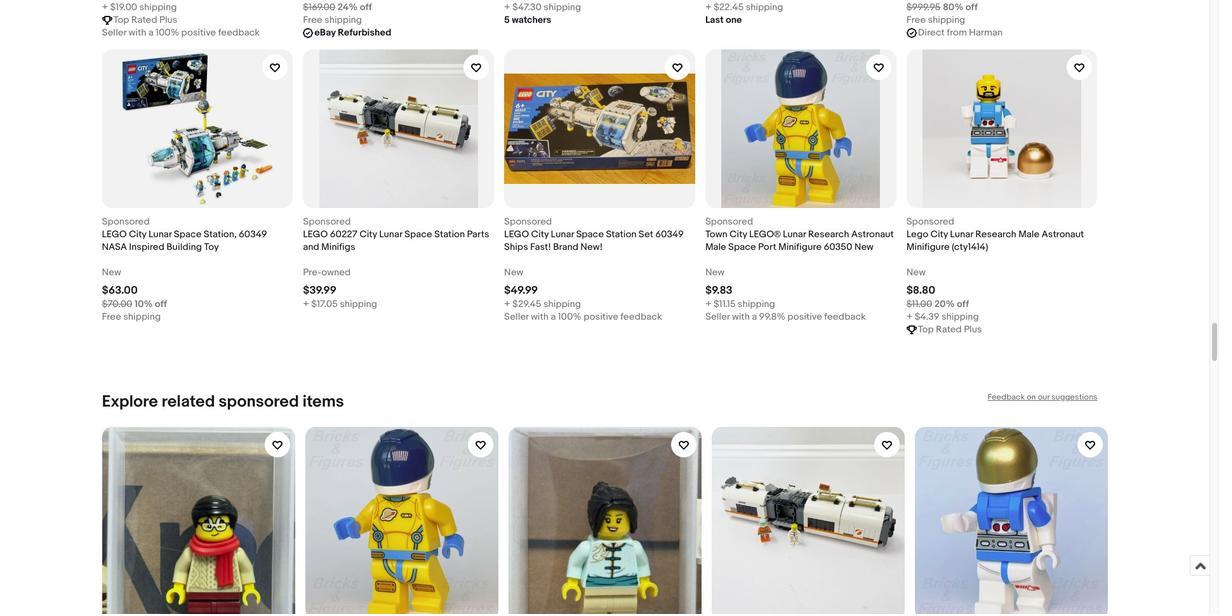 Task type: describe. For each thing, give the bounding box(es) containing it.
$49.99
[[504, 285, 538, 297]]

positive inside seller with a 100% positive feedback text box
[[181, 27, 216, 39]]

space inside sponsored town city lego® lunar research astronaut male space port minifigure 60350 new
[[729, 241, 756, 253]]

building
[[167, 241, 202, 253]]

astronaut for research
[[852, 229, 894, 241]]

seller for $49.99
[[504, 311, 529, 323]]

sponsored for $9.83
[[706, 216, 753, 228]]

$169.00 24% off free shipping
[[303, 1, 372, 26]]

city for $49.99
[[531, 229, 549, 241]]

shipping inside the pre-owned $39.99 + $17.05 shipping
[[340, 299, 377, 311]]

harman
[[969, 27, 1003, 39]]

plus for top rated plus text box to the bottom
[[964, 324, 982, 336]]

direct from harman
[[918, 27, 1003, 39]]

shipping inside + $22.45 shipping last one
[[746, 1, 784, 13]]

new inside sponsored town city lego® lunar research astronaut male space port minifigure 60350 new
[[855, 241, 874, 253]]

0 horizontal spatial free shipping text field
[[102, 311, 161, 324]]

+ $11.15 shipping text field
[[706, 299, 775, 311]]

refurbished
[[338, 27, 391, 39]]

shipping inside '$999.95 80% off free shipping'
[[928, 14, 966, 26]]

(cty1414)
[[952, 241, 989, 253]]

shipping inside new $63.00 $70.00 10% off free shipping
[[123, 311, 161, 323]]

lego for $49.99
[[504, 229, 529, 241]]

research inside sponsored lego city lunar research male astronaut minifigure (cty1414)
[[976, 229, 1017, 241]]

+ $22.45 shipping text field
[[706, 1, 784, 14]]

previous price $999.95 80% off text field
[[907, 1, 978, 14]]

city inside sponsored lego 60227 city lunar space station parts and minifigs
[[360, 229, 377, 241]]

Seller with a 100% positive feedback text field
[[504, 311, 662, 324]]

new text field for $49.99
[[504, 267, 524, 280]]

99.8%
[[759, 311, 786, 323]]

nasa
[[102, 241, 127, 253]]

top rated plus for top rated plus text box to the bottom
[[918, 324, 982, 336]]

lego for $63.00
[[102, 229, 127, 241]]

port
[[758, 241, 777, 253]]

plus for leftmost top rated plus text box
[[159, 14, 177, 26]]

+ $17.05 shipping text field
[[303, 299, 377, 311]]

+ $4.39 shipping text field
[[907, 311, 979, 324]]

sponsored text field for city
[[706, 216, 753, 229]]

shipping inside new $9.83 + $11.15 shipping seller with a 99.8% positive feedback
[[738, 299, 775, 311]]

explore related sponsored items
[[102, 393, 344, 412]]

minifigure inside sponsored town city lego® lunar research astronaut male space port minifigure 60350 new
[[779, 241, 822, 253]]

set
[[639, 229, 654, 241]]

$8.80
[[907, 285, 936, 297]]

$39.99
[[303, 285, 337, 297]]

new!
[[581, 241, 603, 253]]

city for $9.83
[[730, 229, 747, 241]]

5 watchers text field
[[504, 14, 552, 27]]

+ inside + $22.45 shipping last one
[[706, 1, 712, 13]]

off inside '$999.95 80% off free shipping'
[[966, 1, 978, 13]]

100% inside new $49.99 + $29.45 shipping seller with a 100% positive feedback
[[558, 311, 582, 323]]

free inside new $63.00 $70.00 10% off free shipping
[[102, 311, 121, 323]]

off inside new $8.80 $11.00 20% off + $4.39 shipping
[[957, 299, 969, 311]]

new text field for $63.00
[[102, 267, 121, 280]]

shipping inside new $49.99 + $29.45 shipping seller with a 100% positive feedback
[[544, 299, 581, 311]]

sponsored lego city lunar research male astronaut minifigure (cty1414)
[[907, 216, 1084, 253]]

lunar inside sponsored town city lego® lunar research astronaut male space port minifigure 60350 new
[[783, 229, 806, 241]]

new text field for $9.83
[[706, 267, 725, 280]]

60349 inside sponsored lego city lunar space station, 60349 nasa inspired building toy
[[239, 229, 267, 241]]

$19.00
[[110, 1, 137, 13]]

direct
[[918, 27, 945, 39]]

research inside sponsored town city lego® lunar research astronaut male space port minifigure 60350 new
[[808, 229, 849, 241]]

$9.83
[[706, 285, 733, 297]]

Free shipping text field
[[303, 14, 362, 27]]

free for direct from harman
[[907, 14, 926, 26]]

+ inside + $47.30 shipping 5 watchers
[[504, 1, 511, 13]]

male inside sponsored lego city lunar research male astronaut minifigure (cty1414)
[[1019, 229, 1040, 241]]

ships
[[504, 241, 528, 253]]

last
[[706, 14, 724, 26]]

station inside sponsored lego 60227 city lunar space station parts and minifigs
[[434, 229, 465, 241]]

city for $63.00
[[129, 229, 147, 241]]

our
[[1038, 393, 1050, 403]]

Seller with a 100% positive feedback text field
[[102, 27, 260, 39]]

sponsored text field for $39.99
[[303, 216, 351, 229]]

suggestions
[[1052, 393, 1098, 403]]

feedback on our suggestions
[[988, 393, 1098, 403]]

$8.80 text field
[[907, 285, 936, 297]]

0 vertical spatial free shipping text field
[[907, 14, 966, 27]]

shipping inside $169.00 24% off free shipping
[[325, 14, 362, 26]]

$39.99 text field
[[303, 285, 337, 297]]

60350
[[824, 241, 853, 253]]

feedback
[[988, 393, 1025, 403]]

shipping inside new $8.80 $11.00 20% off + $4.39 shipping
[[942, 311, 979, 323]]

$999.95 80% off free shipping
[[907, 1, 978, 26]]

a inside text box
[[149, 27, 154, 39]]

positive for $9.83
[[788, 311, 823, 323]]

$47.30
[[513, 1, 542, 13]]

new $63.00 $70.00 10% off free shipping
[[102, 267, 167, 323]]

top rated plus for leftmost top rated plus text box
[[113, 14, 177, 26]]

and
[[303, 241, 319, 253]]

+ $47.30 shipping 5 watchers
[[504, 1, 581, 26]]

free for ebay refurbished
[[303, 14, 322, 26]]

$17.05
[[311, 299, 338, 311]]

previous price $70.00 10% off text field
[[102, 299, 167, 311]]

sponsored text field for $63.00
[[102, 216, 150, 229]]

from
[[947, 27, 967, 39]]

+ inside new $49.99 + $29.45 shipping seller with a 100% positive feedback
[[504, 299, 511, 311]]

sponsored inside sponsored lego city lunar research male astronaut minifigure (cty1414)
[[907, 216, 955, 228]]

lego
[[907, 229, 929, 241]]

$4.39
[[915, 311, 940, 323]]

lunar inside sponsored lego 60227 city lunar space station parts and minifigs
[[379, 229, 403, 241]]

+ inside new $9.83 + $11.15 shipping seller with a 99.8% positive feedback
[[706, 299, 712, 311]]

feedback for $49.99
[[621, 311, 662, 323]]

$29.45
[[513, 299, 542, 311]]

on
[[1027, 393, 1036, 403]]

positive for $49.99
[[584, 311, 619, 323]]

shipping inside + $47.30 shipping 5 watchers
[[544, 1, 581, 13]]

with inside seller with a 100% positive feedback text box
[[129, 27, 146, 39]]

list containing $63.00
[[102, 0, 1108, 357]]

$49.99 text field
[[504, 285, 538, 297]]

shipping inside "text field"
[[139, 1, 177, 13]]



Task type: locate. For each thing, give the bounding box(es) containing it.
lunar for sponsored lego city lunar space station set 60349 ships fast! brand new!
[[551, 229, 574, 241]]

shipping up seller with a 100% positive feedback
[[139, 1, 177, 13]]

+ up 5
[[504, 1, 511, 13]]

3 sponsored from the left
[[504, 216, 552, 228]]

0 horizontal spatial minifigure
[[779, 241, 822, 253]]

sponsored up town on the right top
[[706, 216, 753, 228]]

lego®
[[750, 229, 781, 241]]

1 horizontal spatial top rated plus
[[918, 324, 982, 336]]

1 horizontal spatial positive
[[584, 311, 619, 323]]

shipping down the 20%
[[942, 311, 979, 323]]

space left parts at the left of page
[[405, 229, 432, 241]]

seller down $11.15
[[706, 311, 730, 323]]

100%
[[156, 27, 179, 39], [558, 311, 582, 323]]

off right 24%
[[360, 1, 372, 13]]

$999.95
[[907, 1, 941, 13]]

seller inside new $9.83 + $11.15 shipping seller with a 99.8% positive feedback
[[706, 311, 730, 323]]

a inside new $49.99 + $29.45 shipping seller with a 100% positive feedback
[[551, 311, 556, 323]]

2 sponsored text field from the left
[[706, 216, 753, 229]]

0 horizontal spatial new text field
[[504, 267, 524, 280]]

20%
[[935, 299, 955, 311]]

free down $70.00
[[102, 311, 121, 323]]

10%
[[135, 299, 153, 311]]

shipping up watchers
[[544, 1, 581, 13]]

lunar up the brand
[[551, 229, 574, 241]]

space inside sponsored lego 60227 city lunar space station parts and minifigs
[[405, 229, 432, 241]]

1 horizontal spatial station
[[606, 229, 637, 241]]

$63.00
[[102, 285, 138, 297]]

pre-
[[303, 267, 322, 279]]

0 horizontal spatial male
[[706, 241, 726, 253]]

1 astronaut from the left
[[852, 229, 894, 241]]

0 horizontal spatial sponsored text field
[[102, 216, 150, 229]]

inspired
[[129, 241, 164, 253]]

astronaut inside sponsored town city lego® lunar research astronaut male space port minifigure 60350 new
[[852, 229, 894, 241]]

new text field up $63.00 text box
[[102, 267, 121, 280]]

sponsored town city lego® lunar research astronaut male space port minifigure 60350 new
[[706, 216, 894, 253]]

feedback inside new $9.83 + $11.15 shipping seller with a 99.8% positive feedback
[[825, 311, 866, 323]]

1 horizontal spatial with
[[531, 311, 549, 323]]

0 horizontal spatial sponsored text field
[[303, 216, 351, 229]]

sponsored text field up (cty1414) on the right top
[[907, 216, 955, 229]]

+ left $19.00 on the left of page
[[102, 1, 108, 13]]

0 horizontal spatial astronaut
[[852, 229, 894, 241]]

1 sponsored text field from the left
[[303, 216, 351, 229]]

lunar right lego®
[[783, 229, 806, 241]]

lego inside sponsored lego city lunar space station, 60349 nasa inspired building toy
[[102, 229, 127, 241]]

positive inside new $9.83 + $11.15 shipping seller with a 99.8% positive feedback
[[788, 311, 823, 323]]

rated down $4.39
[[936, 324, 962, 336]]

2 lunar from the left
[[379, 229, 403, 241]]

station left parts at the left of page
[[434, 229, 465, 241]]

2 new text field from the left
[[706, 267, 725, 280]]

New text field
[[504, 267, 524, 280], [907, 267, 926, 280]]

top down $19.00 on the left of page
[[113, 14, 129, 26]]

0 vertical spatial top
[[113, 14, 129, 26]]

Last one text field
[[706, 14, 742, 27]]

parts
[[467, 229, 489, 241]]

5 city from the left
[[931, 229, 948, 241]]

1 horizontal spatial a
[[551, 311, 556, 323]]

5 lunar from the left
[[950, 229, 974, 241]]

+ inside the pre-owned $39.99 + $17.05 shipping
[[303, 299, 309, 311]]

pre-owned $39.99 + $17.05 shipping
[[303, 267, 377, 311]]

shipping down 10%
[[123, 311, 161, 323]]

shipping up seller with a 100% positive feedback text field
[[544, 299, 581, 311]]

1 sponsored text field from the left
[[102, 216, 150, 229]]

with for $9.83
[[732, 311, 750, 323]]

+ $29.45 shipping text field
[[504, 299, 581, 311]]

new up $63.00 text box
[[102, 267, 121, 279]]

positive
[[181, 27, 216, 39], [584, 311, 619, 323], [788, 311, 823, 323]]

with
[[129, 27, 146, 39], [531, 311, 549, 323], [732, 311, 750, 323]]

seller
[[102, 27, 126, 39], [504, 311, 529, 323], [706, 311, 730, 323]]

male
[[1019, 229, 1040, 241], [706, 241, 726, 253]]

free shipping text field down $999.95
[[907, 14, 966, 27]]

5 sponsored from the left
[[907, 216, 955, 228]]

1 horizontal spatial minifigure
[[907, 241, 950, 253]]

+ $47.30 shipping text field
[[504, 1, 581, 14]]

city inside sponsored lego city lunar space station, 60349 nasa inspired building toy
[[129, 229, 147, 241]]

2 new text field from the left
[[907, 267, 926, 280]]

60349
[[239, 229, 267, 241], [656, 229, 684, 241]]

new for $63.00
[[102, 267, 121, 279]]

city right town on the right top
[[730, 229, 747, 241]]

off inside new $63.00 $70.00 10% off free shipping
[[155, 299, 167, 311]]

1 vertical spatial plus
[[964, 324, 982, 336]]

seller inside new $49.99 + $29.45 shipping seller with a 100% positive feedback
[[504, 311, 529, 323]]

0 horizontal spatial seller
[[102, 27, 126, 39]]

new up $9.83 text box
[[706, 267, 725, 279]]

a for $49.99
[[551, 311, 556, 323]]

1 vertical spatial top rated plus
[[918, 324, 982, 336]]

24%
[[338, 1, 358, 13]]

free down $169.00
[[303, 14, 322, 26]]

rated for top rated plus text box to the bottom
[[936, 324, 962, 336]]

new $9.83 + $11.15 shipping seller with a 99.8% positive feedback
[[706, 267, 866, 323]]

seller with a 100% positive feedback
[[102, 27, 260, 39]]

2 horizontal spatial with
[[732, 311, 750, 323]]

$63.00 text field
[[102, 285, 138, 297]]

1 horizontal spatial 100%
[[558, 311, 582, 323]]

city inside sponsored lego city lunar space station set 60349 ships fast! brand new!
[[531, 229, 549, 241]]

ebay refurbished
[[315, 27, 391, 39]]

5
[[504, 14, 510, 26]]

top
[[113, 14, 129, 26], [918, 324, 934, 336]]

sponsored inside sponsored lego city lunar space station, 60349 nasa inspired building toy
[[102, 216, 150, 228]]

with down $29.45
[[531, 311, 549, 323]]

with down $11.15
[[732, 311, 750, 323]]

$169.00
[[303, 1, 336, 13]]

60349 inside sponsored lego city lunar space station set 60349 ships fast! brand new!
[[656, 229, 684, 241]]

previous price $169.00 24% off text field
[[303, 1, 372, 14]]

list
[[102, 0, 1108, 357]]

+ $22.45 shipping last one
[[706, 1, 784, 26]]

plus down previous price $11.00 20% off text field
[[964, 324, 982, 336]]

sponsored text field for lego
[[907, 216, 955, 229]]

shipping right $17.05
[[340, 299, 377, 311]]

1 vertical spatial top rated plus text field
[[918, 324, 982, 337]]

1 new text field from the left
[[504, 267, 524, 280]]

shipping
[[139, 1, 177, 13], [544, 1, 581, 13], [746, 1, 784, 13], [325, 14, 362, 26], [928, 14, 966, 26], [340, 299, 377, 311], [544, 299, 581, 311], [738, 299, 775, 311], [123, 311, 161, 323], [942, 311, 979, 323]]

0 horizontal spatial 60349
[[239, 229, 267, 241]]

1 horizontal spatial sponsored text field
[[706, 216, 753, 229]]

1 horizontal spatial top
[[918, 324, 934, 336]]

2 horizontal spatial free
[[907, 14, 926, 26]]

city inside sponsored town city lego® lunar research astronaut male space port minifigure 60350 new
[[730, 229, 747, 241]]

lunar inside sponsored lego city lunar research male astronaut minifigure (cty1414)
[[950, 229, 974, 241]]

top rated plus
[[113, 14, 177, 26], [918, 324, 982, 336]]

1 horizontal spatial seller
[[504, 311, 529, 323]]

with down + $19.00 shipping "text field" on the top left
[[129, 27, 146, 39]]

city
[[129, 229, 147, 241], [360, 229, 377, 241], [531, 229, 549, 241], [730, 229, 747, 241], [931, 229, 948, 241]]

with inside new $9.83 + $11.15 shipping seller with a 99.8% positive feedback
[[732, 311, 750, 323]]

4 city from the left
[[730, 229, 747, 241]]

lego inside sponsored lego 60227 city lunar space station parts and minifigs
[[303, 229, 328, 241]]

3 lego from the left
[[504, 229, 529, 241]]

1 vertical spatial 100%
[[558, 311, 582, 323]]

space up building
[[174, 229, 202, 241]]

1 vertical spatial rated
[[936, 324, 962, 336]]

1 horizontal spatial new text field
[[706, 267, 725, 280]]

top for top rated plus text box to the bottom
[[918, 324, 934, 336]]

sponsored up 60227
[[303, 216, 351, 228]]

+ $19.00 shipping
[[102, 1, 177, 13]]

2 minifigure from the left
[[907, 241, 950, 253]]

60349 right station,
[[239, 229, 267, 241]]

1 vertical spatial free shipping text field
[[102, 311, 161, 324]]

1 city from the left
[[129, 229, 147, 241]]

feedback inside new $49.99 + $29.45 shipping seller with a 100% positive feedback
[[621, 311, 662, 323]]

1 new text field from the left
[[102, 267, 121, 280]]

brand
[[553, 241, 579, 253]]

0 vertical spatial 100%
[[156, 27, 179, 39]]

feedback inside text box
[[218, 27, 260, 39]]

feedback on our suggestions link
[[988, 393, 1098, 403]]

Seller with a 99.8% positive feedback text field
[[706, 311, 866, 324]]

2 horizontal spatial positive
[[788, 311, 823, 323]]

0 horizontal spatial rated
[[131, 14, 157, 26]]

seller down $19.00 on the left of page
[[102, 27, 126, 39]]

1 horizontal spatial plus
[[964, 324, 982, 336]]

new text field up $9.83 text box
[[706, 267, 725, 280]]

lunar right 60227
[[379, 229, 403, 241]]

plus
[[159, 14, 177, 26], [964, 324, 982, 336]]

1 lego from the left
[[102, 229, 127, 241]]

station inside sponsored lego city lunar space station set 60349 ships fast! brand new!
[[606, 229, 637, 241]]

minifigure inside sponsored lego city lunar research male astronaut minifigure (cty1414)
[[907, 241, 950, 253]]

new inside new $9.83 + $11.15 shipping seller with a 99.8% positive feedback
[[706, 267, 725, 279]]

city right lego on the top right of page
[[931, 229, 948, 241]]

a
[[149, 27, 154, 39], [551, 311, 556, 323], [752, 311, 757, 323]]

0 horizontal spatial plus
[[159, 14, 177, 26]]

sponsored inside sponsored lego 60227 city lunar space station parts and minifigs
[[303, 216, 351, 228]]

2 horizontal spatial lego
[[504, 229, 529, 241]]

sponsored up nasa
[[102, 216, 150, 228]]

0 horizontal spatial new text field
[[102, 267, 121, 280]]

top down $4.39
[[918, 324, 934, 336]]

0 horizontal spatial top rated plus
[[113, 14, 177, 26]]

research up 60350
[[808, 229, 849, 241]]

new up $8.80
[[907, 267, 926, 279]]

off inside $169.00 24% off free shipping
[[360, 1, 372, 13]]

top rated plus down the 20%
[[918, 324, 982, 336]]

related
[[162, 393, 215, 412]]

new inside new $63.00 $70.00 10% off free shipping
[[102, 267, 121, 279]]

1 horizontal spatial sponsored text field
[[504, 216, 552, 229]]

city up fast!
[[531, 229, 549, 241]]

$11.15
[[714, 299, 736, 311]]

sponsored for $63.00
[[102, 216, 150, 228]]

3 sponsored text field from the left
[[907, 216, 955, 229]]

0 horizontal spatial positive
[[181, 27, 216, 39]]

top rated plus down + $19.00 shipping
[[113, 14, 177, 26]]

seller for $9.83
[[706, 311, 730, 323]]

space inside sponsored lego city lunar space station, 60349 nasa inspired building toy
[[174, 229, 202, 241]]

3 lunar from the left
[[551, 229, 574, 241]]

ebay
[[315, 27, 336, 39]]

1 horizontal spatial new text field
[[907, 267, 926, 280]]

new text field up $49.99 text box
[[504, 267, 524, 280]]

male inside sponsored town city lego® lunar research astronaut male space port minifigure 60350 new
[[706, 241, 726, 253]]

minifigure down lego on the top right of page
[[907, 241, 950, 253]]

lego up ships
[[504, 229, 529, 241]]

minifigs
[[321, 241, 355, 253]]

1 horizontal spatial astronaut
[[1042, 229, 1084, 241]]

top for leftmost top rated plus text box
[[113, 14, 129, 26]]

free down $999.95
[[907, 14, 926, 26]]

space up new! on the top of page
[[576, 229, 604, 241]]

space left port at the right top
[[729, 241, 756, 253]]

0 vertical spatial top rated plus text field
[[113, 14, 177, 27]]

station left set
[[606, 229, 637, 241]]

1 horizontal spatial lego
[[303, 229, 328, 241]]

+ inside "text field"
[[102, 1, 108, 13]]

with inside new $49.99 + $29.45 shipping seller with a 100% positive feedback
[[531, 311, 549, 323]]

group
[[102, 428, 1108, 615]]

1 lunar from the left
[[149, 229, 172, 241]]

+ down $49.99 on the top left
[[504, 299, 511, 311]]

rated down + $19.00 shipping
[[131, 14, 157, 26]]

$11.00
[[907, 299, 933, 311]]

sponsored for $49.99
[[504, 216, 552, 228]]

1 horizontal spatial male
[[1019, 229, 1040, 241]]

free inside $169.00 24% off free shipping
[[303, 14, 322, 26]]

new up $49.99 text box
[[504, 267, 524, 279]]

Sponsored text field
[[303, 216, 351, 229], [706, 216, 753, 229]]

explore
[[102, 393, 158, 412]]

previous price $11.00 20% off text field
[[907, 299, 969, 311]]

lunar up inspired
[[149, 229, 172, 241]]

0 vertical spatial male
[[1019, 229, 1040, 241]]

new $49.99 + $29.45 shipping seller with a 100% positive feedback
[[504, 267, 662, 323]]

top rated plus text field down the 20%
[[918, 324, 982, 337]]

100% inside seller with a 100% positive feedback text box
[[156, 27, 179, 39]]

lego up nasa
[[102, 229, 127, 241]]

sponsored text field up nasa
[[102, 216, 150, 229]]

one
[[726, 14, 742, 26]]

sponsored inside sponsored town city lego® lunar research astronaut male space port minifigure 60350 new
[[706, 216, 753, 228]]

items
[[303, 393, 344, 412]]

shipping right '$22.45'
[[746, 1, 784, 13]]

lunar
[[149, 229, 172, 241], [379, 229, 403, 241], [551, 229, 574, 241], [783, 229, 806, 241], [950, 229, 974, 241]]

new text field up $8.80
[[907, 267, 926, 280]]

minifigure
[[779, 241, 822, 253], [907, 241, 950, 253]]

+ left $17.05
[[303, 299, 309, 311]]

0 horizontal spatial station
[[434, 229, 465, 241]]

sponsored lego city lunar space station set 60349 ships fast! brand new!
[[504, 216, 684, 253]]

top rated plus text field down + $19.00 shipping
[[113, 14, 177, 27]]

2 horizontal spatial seller
[[706, 311, 730, 323]]

0 horizontal spatial with
[[129, 27, 146, 39]]

sponsored lego 60227 city lunar space station parts and minifigs
[[303, 216, 489, 253]]

positive inside new $49.99 + $29.45 shipping seller with a 100% positive feedback
[[584, 311, 619, 323]]

Top Rated Plus text field
[[113, 14, 177, 27], [918, 324, 982, 337]]

2 research from the left
[[976, 229, 1017, 241]]

free
[[303, 14, 322, 26], [907, 14, 926, 26], [102, 311, 121, 323]]

astronaut
[[852, 229, 894, 241], [1042, 229, 1084, 241]]

$22.45
[[714, 1, 744, 13]]

off right 80%
[[966, 1, 978, 13]]

free inside '$999.95 80% off free shipping'
[[907, 14, 926, 26]]

lunar inside sponsored lego city lunar space station, 60349 nasa inspired building toy
[[149, 229, 172, 241]]

$9.83 text field
[[706, 285, 733, 297]]

2 horizontal spatial feedback
[[825, 311, 866, 323]]

1 horizontal spatial research
[[976, 229, 1017, 241]]

lunar inside sponsored lego city lunar space station set 60349 ships fast! brand new!
[[551, 229, 574, 241]]

4 sponsored from the left
[[706, 216, 753, 228]]

0 horizontal spatial a
[[149, 27, 154, 39]]

city right 60227
[[360, 229, 377, 241]]

shipping down 80%
[[928, 14, 966, 26]]

plus up seller with a 100% positive feedback
[[159, 14, 177, 26]]

astronaut inside sponsored lego city lunar research male astronaut minifigure (cty1414)
[[1042, 229, 1084, 241]]

lunar for sponsored lego city lunar research male astronaut minifigure (cty1414)
[[950, 229, 974, 241]]

rated
[[131, 14, 157, 26], [936, 324, 962, 336]]

4 lunar from the left
[[783, 229, 806, 241]]

lego up and
[[303, 229, 328, 241]]

2 60349 from the left
[[656, 229, 684, 241]]

1 horizontal spatial 60349
[[656, 229, 684, 241]]

1 horizontal spatial free shipping text field
[[907, 14, 966, 27]]

sponsored
[[219, 393, 299, 412]]

80%
[[943, 1, 964, 13]]

minifigure right port at the right top
[[779, 241, 822, 253]]

a inside new $9.83 + $11.15 shipping seller with a 99.8% positive feedback
[[752, 311, 757, 323]]

off right 10%
[[155, 299, 167, 311]]

Direct from Harman text field
[[918, 27, 1003, 39]]

sponsored lego city lunar space station, 60349 nasa inspired building toy
[[102, 216, 267, 253]]

with for $49.99
[[531, 311, 549, 323]]

city inside sponsored lego city lunar research male astronaut minifigure (cty1414)
[[931, 229, 948, 241]]

astronaut for male
[[1042, 229, 1084, 241]]

feedback for $9.83
[[825, 311, 866, 323]]

new for $49.99
[[504, 267, 524, 279]]

new
[[855, 241, 874, 253], [102, 267, 121, 279], [504, 267, 524, 279], [706, 267, 725, 279], [907, 267, 926, 279]]

60349 right set
[[656, 229, 684, 241]]

Sponsored text field
[[102, 216, 150, 229], [504, 216, 552, 229], [907, 216, 955, 229]]

2 station from the left
[[606, 229, 637, 241]]

1 vertical spatial male
[[706, 241, 726, 253]]

shipping up 99.8% at bottom right
[[738, 299, 775, 311]]

0 horizontal spatial top
[[113, 14, 129, 26]]

2 horizontal spatial sponsored text field
[[907, 216, 955, 229]]

seller down $29.45
[[504, 311, 529, 323]]

+ up last
[[706, 1, 712, 13]]

2 city from the left
[[360, 229, 377, 241]]

eBay Refurbished text field
[[315, 27, 391, 39]]

60227
[[330, 229, 358, 241]]

space inside sponsored lego city lunar space station set 60349 ships fast! brand new!
[[576, 229, 604, 241]]

owned
[[322, 267, 351, 279]]

town
[[706, 229, 728, 241]]

0 vertical spatial plus
[[159, 14, 177, 26]]

Free shipping text field
[[907, 14, 966, 27], [102, 311, 161, 324]]

new inside new $49.99 + $29.45 shipping seller with a 100% positive feedback
[[504, 267, 524, 279]]

research
[[808, 229, 849, 241], [976, 229, 1017, 241]]

off
[[360, 1, 372, 13], [966, 1, 978, 13], [155, 299, 167, 311], [957, 299, 969, 311]]

New text field
[[102, 267, 121, 280], [706, 267, 725, 280]]

space
[[174, 229, 202, 241], [405, 229, 432, 241], [576, 229, 604, 241], [729, 241, 756, 253]]

new right 60350
[[855, 241, 874, 253]]

+ left $11.15
[[706, 299, 712, 311]]

1 horizontal spatial rated
[[936, 324, 962, 336]]

a for $9.83
[[752, 311, 757, 323]]

shipping down 24%
[[325, 14, 362, 26]]

1 research from the left
[[808, 229, 849, 241]]

station,
[[204, 229, 237, 241]]

lego inside sponsored lego city lunar space station set 60349 ships fast! brand new!
[[504, 229, 529, 241]]

+ down $11.00
[[907, 311, 913, 323]]

1 60349 from the left
[[239, 229, 267, 241]]

free shipping text field down 10%
[[102, 311, 161, 324]]

off right the 20%
[[957, 299, 969, 311]]

rated for leftmost top rated plus text box
[[131, 14, 157, 26]]

2 lego from the left
[[303, 229, 328, 241]]

sponsored up lego on the top right of page
[[907, 216, 955, 228]]

lunar up (cty1414) on the right top
[[950, 229, 974, 241]]

new inside new $8.80 $11.00 20% off + $4.39 shipping
[[907, 267, 926, 279]]

new for $9.83
[[706, 267, 725, 279]]

lunar for sponsored lego city lunar space station, 60349 nasa inspired building toy
[[149, 229, 172, 241]]

1 station from the left
[[434, 229, 465, 241]]

0 horizontal spatial lego
[[102, 229, 127, 241]]

new $8.80 $11.00 20% off + $4.39 shipping
[[907, 267, 979, 323]]

+ $19.00 shipping text field
[[102, 1, 177, 14]]

1 horizontal spatial top rated plus text field
[[918, 324, 982, 337]]

0 horizontal spatial research
[[808, 229, 849, 241]]

watchers
[[512, 14, 552, 26]]

0 horizontal spatial free
[[102, 311, 121, 323]]

2 sponsored from the left
[[303, 216, 351, 228]]

sponsored
[[102, 216, 150, 228], [303, 216, 351, 228], [504, 216, 552, 228], [706, 216, 753, 228], [907, 216, 955, 228]]

1 horizontal spatial free
[[303, 14, 322, 26]]

2 horizontal spatial a
[[752, 311, 757, 323]]

sponsored inside sponsored lego city lunar space station set 60349 ships fast! brand new!
[[504, 216, 552, 228]]

2 sponsored text field from the left
[[504, 216, 552, 229]]

0 horizontal spatial 100%
[[156, 27, 179, 39]]

Pre-owned text field
[[303, 267, 351, 280]]

feedback
[[218, 27, 260, 39], [621, 311, 662, 323], [825, 311, 866, 323]]

new text field for $8.80
[[907, 267, 926, 280]]

1 horizontal spatial feedback
[[621, 311, 662, 323]]

fast!
[[530, 241, 551, 253]]

0 horizontal spatial feedback
[[218, 27, 260, 39]]

sponsored text field up ships
[[504, 216, 552, 229]]

1 vertical spatial top
[[918, 324, 934, 336]]

1 minifigure from the left
[[779, 241, 822, 253]]

+
[[102, 1, 108, 13], [504, 1, 511, 13], [706, 1, 712, 13], [303, 299, 309, 311], [504, 299, 511, 311], [706, 299, 712, 311], [907, 311, 913, 323]]

2 astronaut from the left
[[1042, 229, 1084, 241]]

+ inside new $8.80 $11.00 20% off + $4.39 shipping
[[907, 311, 913, 323]]

sponsored up ships
[[504, 216, 552, 228]]

seller inside text box
[[102, 27, 126, 39]]

3 city from the left
[[531, 229, 549, 241]]

research up (cty1414) on the right top
[[976, 229, 1017, 241]]

city up inspired
[[129, 229, 147, 241]]

$70.00
[[102, 299, 132, 311]]

sponsored text field for $49.99
[[504, 216, 552, 229]]

0 vertical spatial top rated plus
[[113, 14, 177, 26]]

toy
[[204, 241, 219, 253]]

lego
[[102, 229, 127, 241], [303, 229, 328, 241], [504, 229, 529, 241]]

0 vertical spatial rated
[[131, 14, 157, 26]]

0 horizontal spatial top rated plus text field
[[113, 14, 177, 27]]

1 sponsored from the left
[[102, 216, 150, 228]]



Task type: vqa. For each thing, say whether or not it's contained in the screenshot.
Interior Parts Link
no



